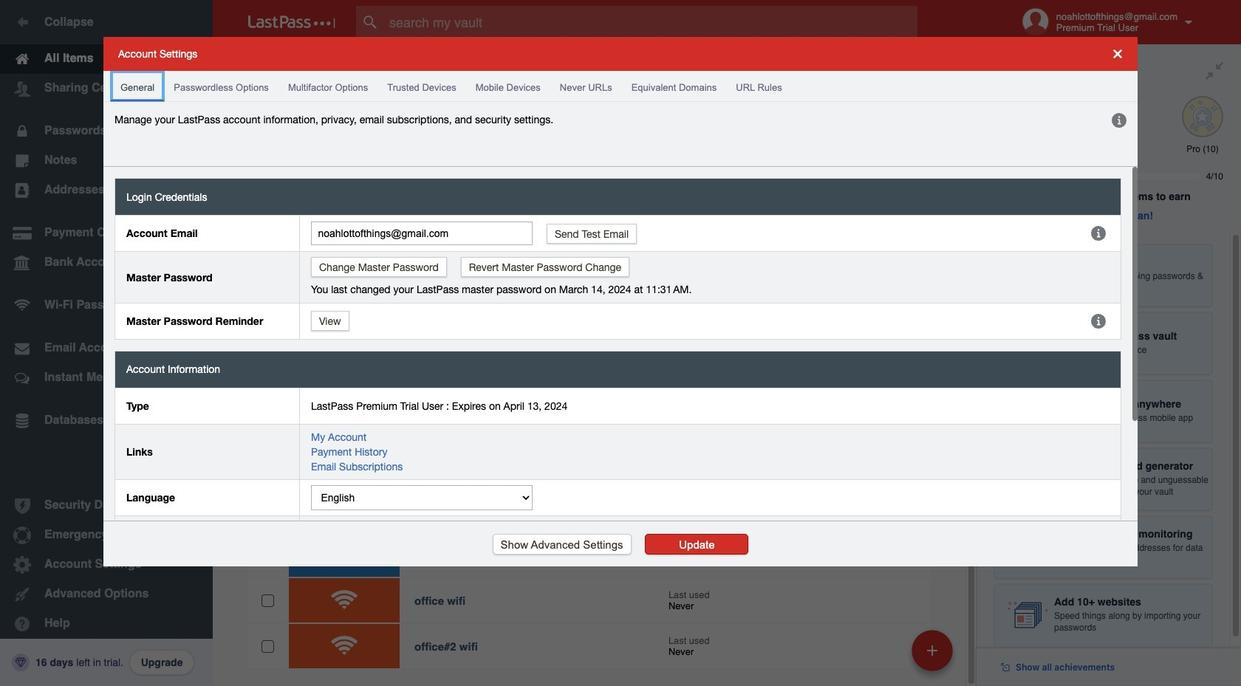 Task type: describe. For each thing, give the bounding box(es) containing it.
new item navigation
[[907, 626, 962, 686]]

new item image
[[927, 645, 938, 656]]

vault options navigation
[[213, 44, 977, 89]]

main navigation navigation
[[0, 0, 213, 686]]



Task type: vqa. For each thing, say whether or not it's contained in the screenshot.
dialog
no



Task type: locate. For each thing, give the bounding box(es) containing it.
Search search field
[[356, 6, 946, 38]]

lastpass image
[[248, 16, 335, 29]]

search my vault text field
[[356, 6, 946, 38]]



